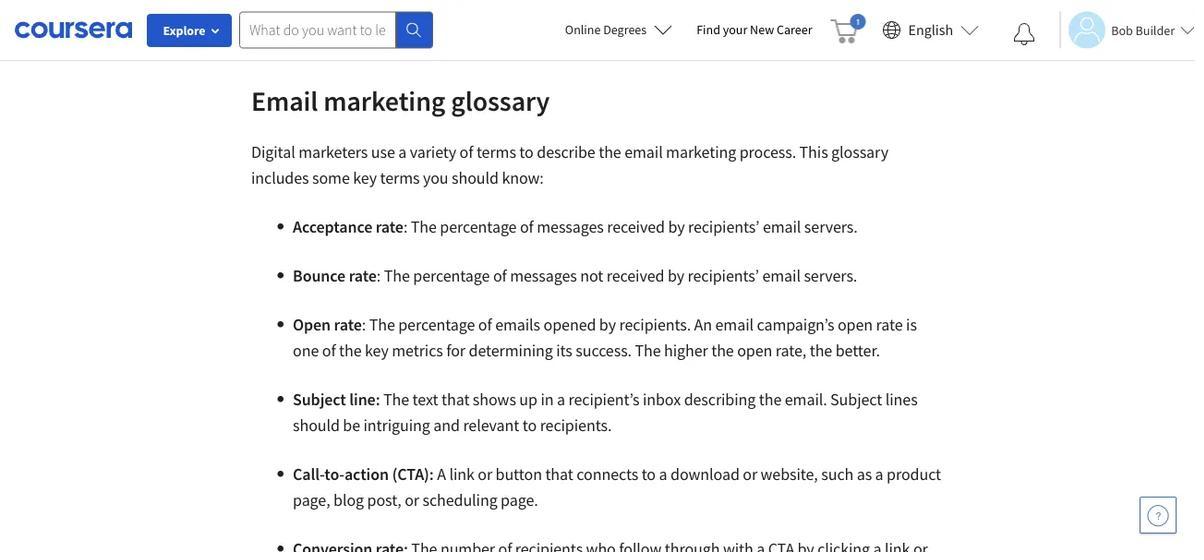 Task type: locate. For each thing, give the bounding box(es) containing it.
that up the and
[[442, 389, 470, 410]]

to left execute
[[665, 0, 680, 11]]

glossary inside digital marketers use a variety of terms to describe the email marketing process. this glossary includes some key terms you should know:
[[832, 142, 889, 162]]

use inside digital marketers use a variety of terms to describe the email marketing process. this glossary includes some key terms you should know:
[[371, 142, 395, 162]]

whatever
[[251, 0, 316, 11]]

post,
[[367, 490, 402, 511]]

the inside digital marketers use a variety of terms to describe the email marketing process. this glossary includes some key terms you should know:
[[599, 142, 621, 162]]

recipients. down 'recipient's'
[[540, 415, 612, 436]]

to inside the "the text that shows up in a recipient's inbox describing the email. subject lines should be intriguing and relevant to recipients."
[[523, 415, 537, 436]]

1 horizontal spatial should
[[452, 168, 499, 188]]

1 horizontal spatial glossary
[[832, 142, 889, 162]]

bob builder button
[[1060, 12, 1196, 49]]

recipients' down process.
[[688, 217, 760, 237]]

percentage
[[440, 217, 517, 237], [413, 266, 490, 286], [398, 314, 475, 335]]

1 vertical spatial key
[[365, 340, 389, 361]]

received up bounce rate : the percentage of messages not received by recipients' email servers.
[[607, 217, 665, 237]]

rate for acceptance
[[376, 217, 404, 237]]

recipients. up higher
[[619, 314, 691, 335]]

strategy.
[[251, 16, 310, 37]]

whatever your marketing goals, you can use these platforms to execute on your email marketing strategy.
[[251, 0, 907, 37]]

1 vertical spatial messages
[[510, 266, 577, 286]]

product
[[887, 464, 942, 485]]

servers. up "campaign's"
[[804, 266, 858, 286]]

platforms
[[595, 0, 662, 11]]

your inside find your new career link
[[723, 21, 748, 38]]

servers.
[[805, 217, 858, 237], [804, 266, 858, 286]]

opened
[[544, 314, 596, 335]]

email up career
[[795, 0, 833, 11]]

email inside digital marketers use a variety of terms to describe the email marketing process. this glossary includes some key terms you should know:
[[625, 142, 663, 162]]

email right an
[[716, 314, 754, 335]]

2 vertical spatial percentage
[[398, 314, 475, 335]]

subject left lines
[[831, 389, 883, 410]]

degrees
[[603, 21, 647, 38]]

lines
[[886, 389, 918, 410]]

for
[[446, 340, 466, 361]]

0 vertical spatial servers.
[[805, 217, 858, 237]]

use right marketers at the left of the page
[[371, 142, 395, 162]]

servers. down the this
[[805, 217, 858, 237]]

your up new
[[760, 0, 791, 11]]

2 vertical spatial :
[[362, 314, 366, 335]]

builder
[[1136, 22, 1175, 38]]

acceptance
[[293, 217, 373, 237]]

or
[[478, 464, 493, 485], [743, 464, 758, 485], [405, 490, 419, 511]]

1 horizontal spatial use
[[527, 0, 551, 11]]

subject up be on the bottom
[[293, 389, 346, 410]]

2 horizontal spatial :
[[404, 217, 408, 237]]

1 vertical spatial use
[[371, 142, 395, 162]]

1 horizontal spatial you
[[471, 0, 496, 11]]

this
[[800, 142, 828, 162]]

that
[[442, 389, 470, 410], [545, 464, 574, 485]]

such
[[822, 464, 854, 485]]

received right not
[[607, 266, 665, 286]]

to up 'know:'
[[520, 142, 534, 162]]

0 vertical spatial :
[[404, 217, 408, 237]]

rate,
[[776, 340, 807, 361]]

terms up 'know:'
[[477, 142, 516, 162]]

glossary right the this
[[832, 142, 889, 162]]

scheduling
[[423, 490, 498, 511]]

0 vertical spatial messages
[[537, 217, 604, 237]]

0 horizontal spatial that
[[442, 389, 470, 410]]

: right bounce
[[377, 266, 381, 286]]

0 vertical spatial should
[[452, 168, 499, 188]]

1 horizontal spatial subject
[[831, 389, 883, 410]]

that right button
[[545, 464, 574, 485]]

: inside ': the percentage of emails opened by recipients. an email campaign's open rate is one of the key metrics for determining its success. the higher the open rate, the better.'
[[362, 314, 366, 335]]

success.
[[576, 340, 632, 361]]

percentage up for in the left of the page
[[413, 266, 490, 286]]

career
[[777, 21, 813, 38]]

of inside digital marketers use a variety of terms to describe the email marketing process. this glossary includes some key terms you should know:
[[460, 142, 473, 162]]

key for the
[[365, 340, 389, 361]]

use inside whatever your marketing goals, you can use these platforms to execute on your email marketing strategy.
[[527, 0, 551, 11]]

:
[[404, 217, 408, 237], [377, 266, 381, 286], [362, 314, 366, 335]]

rate right bounce
[[349, 266, 377, 286]]

recipients'
[[688, 217, 760, 237], [688, 266, 759, 286]]

key
[[353, 168, 377, 188], [365, 340, 389, 361]]

1 servers. from the top
[[805, 217, 858, 237]]

0 horizontal spatial :
[[362, 314, 366, 335]]

digital marketers use a variety of terms to describe the email marketing process. this glossary includes some key terms you should know:
[[251, 142, 889, 188]]

your up what do you want to learn? text box
[[319, 0, 351, 11]]

should left 'know:'
[[452, 168, 499, 188]]

to inside digital marketers use a variety of terms to describe the email marketing process. this glossary includes some key terms you should know:
[[520, 142, 534, 162]]

english
[[909, 21, 954, 39]]

0 vertical spatial percentage
[[440, 217, 517, 237]]

1 vertical spatial terms
[[380, 168, 420, 188]]

percentage down 'know:'
[[440, 217, 517, 237]]

0 vertical spatial that
[[442, 389, 470, 410]]

1 vertical spatial percentage
[[413, 266, 490, 286]]

glossary up 'know:'
[[451, 83, 550, 118]]

open up better.
[[838, 314, 873, 335]]

higher
[[664, 340, 708, 361]]

better.
[[836, 340, 880, 361]]

you down variety
[[423, 168, 449, 188]]

terms
[[477, 142, 516, 162], [380, 168, 420, 188]]

call-to-action (cta):
[[293, 464, 434, 485]]

marketing up "shopping cart: 1 item" icon
[[836, 0, 907, 11]]

messages up bounce rate : the percentage of messages not received by recipients' email servers.
[[537, 217, 604, 237]]

open left rate, at bottom right
[[737, 340, 773, 361]]

marketing inside digital marketers use a variety of terms to describe the email marketing process. this glossary includes some key terms you should know:
[[666, 142, 737, 162]]

recipients.
[[619, 314, 691, 335], [540, 415, 612, 436]]

1 horizontal spatial that
[[545, 464, 574, 485]]

: right open
[[362, 314, 366, 335]]

0 horizontal spatial you
[[423, 168, 449, 188]]

a left variety
[[398, 142, 407, 162]]

of up emails
[[493, 266, 507, 286]]

use right can on the left top of the page
[[527, 0, 551, 11]]

0 vertical spatial use
[[527, 0, 551, 11]]

1 horizontal spatial :
[[377, 266, 381, 286]]

1 horizontal spatial your
[[723, 21, 748, 38]]

of right variety
[[460, 142, 473, 162]]

1 vertical spatial that
[[545, 464, 574, 485]]

that inside a link or button that connects to a download or website, such as a product page, blog post, or scheduling page.
[[545, 464, 574, 485]]

0 horizontal spatial subject
[[293, 389, 346, 410]]

received
[[607, 217, 665, 237], [607, 266, 665, 286]]

campaign's
[[757, 314, 835, 335]]

a right in
[[557, 389, 565, 410]]

marketers
[[299, 142, 368, 162]]

the down "open rate"
[[339, 340, 362, 361]]

key right some
[[353, 168, 377, 188]]

key inside digital marketers use a variety of terms to describe the email marketing process. this glossary includes some key terms you should know:
[[353, 168, 377, 188]]

and
[[434, 415, 460, 436]]

describing
[[684, 389, 756, 410]]

of down 'know:'
[[520, 217, 534, 237]]

terms down variety
[[380, 168, 420, 188]]

1 vertical spatial recipients'
[[688, 266, 759, 286]]

0 horizontal spatial glossary
[[451, 83, 550, 118]]

you left can on the left top of the page
[[471, 0, 496, 11]]

1 vertical spatial glossary
[[832, 142, 889, 162]]

0 vertical spatial open
[[838, 314, 873, 335]]

by inside ': the percentage of emails opened by recipients. an email campaign's open rate is one of the key metrics for determining its success. the higher the open rate, the better.'
[[599, 314, 616, 335]]

email right describe
[[625, 142, 663, 162]]

or right 'link'
[[478, 464, 493, 485]]

that inside the "the text that shows up in a recipient's inbox describing the email. subject lines should be intriguing and relevant to recipients."
[[442, 389, 470, 410]]

messages left not
[[510, 266, 577, 286]]

0 vertical spatial you
[[471, 0, 496, 11]]

0 horizontal spatial recipients.
[[540, 415, 612, 436]]

your right find
[[723, 21, 748, 38]]

percentage for bounce rate
[[413, 266, 490, 286]]

1 vertical spatial recipients.
[[540, 415, 612, 436]]

rate right open
[[334, 314, 362, 335]]

or left website,
[[743, 464, 758, 485]]

1 vertical spatial open
[[737, 340, 773, 361]]

1 horizontal spatial terms
[[477, 142, 516, 162]]

0 vertical spatial received
[[607, 217, 665, 237]]

: right acceptance
[[404, 217, 408, 237]]

subject
[[293, 389, 346, 410], [831, 389, 883, 410]]

to
[[665, 0, 680, 11], [520, 142, 534, 162], [523, 415, 537, 436], [642, 464, 656, 485]]

by
[[668, 217, 685, 237], [668, 266, 685, 286], [599, 314, 616, 335]]

rate right acceptance
[[376, 217, 404, 237]]

coursera image
[[15, 15, 132, 45]]

marketing left process.
[[666, 142, 737, 162]]

connects
[[577, 464, 639, 485]]

glossary
[[451, 83, 550, 118], [832, 142, 889, 162]]

execute
[[683, 0, 736, 11]]

find
[[697, 21, 721, 38]]

email marketing glossary
[[251, 83, 556, 118]]

a inside the "the text that shows up in a recipient's inbox describing the email. subject lines should be intriguing and relevant to recipients."
[[557, 389, 565, 410]]

the left email.
[[759, 389, 782, 410]]

key left 'metrics'
[[365, 340, 389, 361]]

of for not
[[493, 266, 507, 286]]

website,
[[761, 464, 818, 485]]

should down subject line:
[[293, 415, 340, 436]]

the right describe
[[599, 142, 621, 162]]

1 vertical spatial :
[[377, 266, 381, 286]]

0 vertical spatial key
[[353, 168, 377, 188]]

online
[[565, 21, 601, 38]]

rate left the is
[[876, 314, 903, 335]]

or down (cta): at bottom
[[405, 490, 419, 511]]

0 horizontal spatial should
[[293, 415, 340, 436]]

subject inside the "the text that shows up in a recipient's inbox describing the email. subject lines should be intriguing and relevant to recipients."
[[831, 389, 883, 410]]

one
[[293, 340, 319, 361]]

0 vertical spatial recipients'
[[688, 217, 760, 237]]

to down up
[[523, 415, 537, 436]]

: for bounce rate
[[377, 266, 381, 286]]

button
[[496, 464, 542, 485]]

find your new career
[[697, 21, 813, 38]]

to right connects
[[642, 464, 656, 485]]

some
[[312, 168, 350, 188]]

2 subject from the left
[[831, 389, 883, 410]]

should
[[452, 168, 499, 188], [293, 415, 340, 436]]

0 horizontal spatial your
[[319, 0, 351, 11]]

1 horizontal spatial recipients.
[[619, 314, 691, 335]]

1 vertical spatial you
[[423, 168, 449, 188]]

0 horizontal spatial open
[[737, 340, 773, 361]]

use
[[527, 0, 551, 11], [371, 142, 395, 162]]

rate
[[376, 217, 404, 237], [349, 266, 377, 286], [334, 314, 362, 335], [876, 314, 903, 335]]

you
[[471, 0, 496, 11], [423, 168, 449, 188]]

email
[[251, 83, 318, 118]]

up
[[520, 389, 538, 410]]

open
[[838, 314, 873, 335], [737, 340, 773, 361]]

email
[[795, 0, 833, 11], [625, 142, 663, 162], [763, 217, 801, 237], [763, 266, 801, 286], [716, 314, 754, 335]]

1 vertical spatial should
[[293, 415, 340, 436]]

is
[[906, 314, 917, 335]]

marketing
[[354, 0, 424, 11], [836, 0, 907, 11], [324, 83, 446, 118], [666, 142, 737, 162]]

of left emails
[[478, 314, 492, 335]]

recipients' up an
[[688, 266, 759, 286]]

0 horizontal spatial use
[[371, 142, 395, 162]]

a
[[398, 142, 407, 162], [557, 389, 565, 410], [659, 464, 668, 485], [875, 464, 884, 485]]

2 vertical spatial by
[[599, 314, 616, 335]]

What do you want to learn? text field
[[239, 12, 396, 49]]

should inside the "the text that shows up in a recipient's inbox describing the email. subject lines should be intriguing and relevant to recipients."
[[293, 415, 340, 436]]

None search field
[[239, 12, 433, 49]]

0 vertical spatial recipients.
[[619, 314, 691, 335]]

your for new
[[723, 21, 748, 38]]

key inside ': the percentage of emails opened by recipients. an email campaign's open rate is one of the key metrics for determining its success. the higher the open rate, the better.'
[[365, 340, 389, 361]]

1 vertical spatial servers.
[[804, 266, 858, 286]]

recipients. inside the "the text that shows up in a recipient's inbox describing the email. subject lines should be intriguing and relevant to recipients."
[[540, 415, 612, 436]]

percentage up 'metrics'
[[398, 314, 475, 335]]

1 horizontal spatial or
[[478, 464, 493, 485]]



Task type: describe. For each thing, give the bounding box(es) containing it.
a left download
[[659, 464, 668, 485]]

rate for open
[[334, 314, 362, 335]]

your for marketing
[[319, 0, 351, 11]]

the text that shows up in a recipient's inbox describing the email. subject lines should be intriguing and relevant to recipients.
[[293, 389, 918, 436]]

help center image
[[1147, 504, 1170, 527]]

1 subject from the left
[[293, 389, 346, 410]]

percentage inside ': the percentage of emails opened by recipients. an email campaign's open rate is one of the key metrics for determining its success. the higher the open rate, the better.'
[[398, 314, 475, 335]]

includes
[[251, 168, 309, 188]]

acceptance rate : the percentage of messages received by recipients' email servers.
[[293, 217, 865, 237]]

the down an
[[712, 340, 734, 361]]

messages for received
[[537, 217, 604, 237]]

download
[[671, 464, 740, 485]]

you inside digital marketers use a variety of terms to describe the email marketing process. this glossary includes some key terms you should know:
[[423, 168, 449, 188]]

be
[[343, 415, 360, 436]]

0 horizontal spatial or
[[405, 490, 419, 511]]

email down process.
[[763, 217, 801, 237]]

to inside whatever your marketing goals, you can use these platforms to execute on your email marketing strategy.
[[665, 0, 680, 11]]

you inside whatever your marketing goals, you can use these platforms to execute on your email marketing strategy.
[[471, 0, 496, 11]]

2 recipients' from the top
[[688, 266, 759, 286]]

2 horizontal spatial or
[[743, 464, 758, 485]]

email.
[[785, 389, 827, 410]]

open
[[293, 314, 331, 335]]

marketing up variety
[[324, 83, 446, 118]]

can
[[499, 0, 524, 11]]

subject line:
[[293, 389, 380, 410]]

inbox
[[643, 389, 681, 410]]

recipient's
[[569, 389, 640, 410]]

line:
[[349, 389, 380, 410]]

digital
[[251, 142, 295, 162]]

rate inside ': the percentage of emails opened by recipients. an email campaign's open rate is one of the key metrics for determining its success. the higher the open rate, the better.'
[[876, 314, 903, 335]]

on
[[739, 0, 757, 11]]

call-
[[293, 464, 325, 485]]

should inside digital marketers use a variety of terms to describe the email marketing process. this glossary includes some key terms you should know:
[[452, 168, 499, 188]]

link
[[449, 464, 475, 485]]

these
[[555, 0, 592, 11]]

0 vertical spatial terms
[[477, 142, 516, 162]]

0 vertical spatial glossary
[[451, 83, 550, 118]]

email up "campaign's"
[[763, 266, 801, 286]]

variety
[[410, 142, 456, 162]]

page.
[[501, 490, 538, 511]]

as
[[857, 464, 872, 485]]

1 horizontal spatial open
[[838, 314, 873, 335]]

determining
[[469, 340, 553, 361]]

email inside whatever your marketing goals, you can use these platforms to execute on your email marketing strategy.
[[795, 0, 833, 11]]

of for received
[[520, 217, 534, 237]]

(cta):
[[392, 464, 434, 485]]

shopping cart: 1 item image
[[831, 14, 866, 43]]

page,
[[293, 490, 330, 511]]

goals,
[[427, 0, 468, 11]]

rate for bounce
[[349, 266, 377, 286]]

relevant
[[463, 415, 519, 436]]

not
[[580, 266, 604, 286]]

the inside the "the text that shows up in a recipient's inbox describing the email. subject lines should be intriguing and relevant to recipients."
[[383, 389, 409, 410]]

show notifications image
[[1014, 23, 1036, 45]]

explore
[[163, 22, 206, 39]]

bounce rate : the percentage of messages not received by recipients' email servers.
[[293, 266, 858, 286]]

intriguing
[[364, 415, 430, 436]]

of for to
[[460, 142, 473, 162]]

a
[[437, 464, 446, 485]]

messages for not
[[510, 266, 577, 286]]

english button
[[875, 0, 987, 60]]

online degrees button
[[550, 9, 688, 50]]

1 vertical spatial received
[[607, 266, 665, 286]]

shows
[[473, 389, 516, 410]]

process.
[[740, 142, 796, 162]]

its
[[556, 340, 573, 361]]

the right rate, at bottom right
[[810, 340, 833, 361]]

an
[[694, 314, 712, 335]]

: for acceptance rate
[[404, 217, 408, 237]]

in
[[541, 389, 554, 410]]

emails
[[495, 314, 541, 335]]

2 horizontal spatial your
[[760, 0, 791, 11]]

bob
[[1112, 22, 1133, 38]]

metrics
[[392, 340, 443, 361]]

action
[[345, 464, 389, 485]]

a inside digital marketers use a variety of terms to describe the email marketing process. this glossary includes some key terms you should know:
[[398, 142, 407, 162]]

0 horizontal spatial terms
[[380, 168, 420, 188]]

explore button
[[147, 14, 232, 47]]

describe
[[537, 142, 596, 162]]

2 servers. from the top
[[804, 266, 858, 286]]

a link or button that connects to a download or website, such as a product page, blog post, or scheduling page.
[[293, 464, 942, 511]]

open rate
[[293, 314, 362, 335]]

a right as
[[875, 464, 884, 485]]

bounce
[[293, 266, 346, 286]]

percentage for acceptance rate
[[440, 217, 517, 237]]

to-
[[325, 464, 345, 485]]

text
[[413, 389, 438, 410]]

to inside a link or button that connects to a download or website, such as a product page, blog post, or scheduling page.
[[642, 464, 656, 485]]

the inside the "the text that shows up in a recipient's inbox describing the email. subject lines should be intriguing and relevant to recipients."
[[759, 389, 782, 410]]

: the percentage of emails opened by recipients. an email campaign's open rate is one of the key metrics for determining its success. the higher the open rate, the better.
[[293, 314, 917, 361]]

recipients. inside ': the percentage of emails opened by recipients. an email campaign's open rate is one of the key metrics for determining its success. the higher the open rate, the better.'
[[619, 314, 691, 335]]

online degrees
[[565, 21, 647, 38]]

new
[[750, 21, 774, 38]]

know:
[[502, 168, 544, 188]]

of right one
[[322, 340, 336, 361]]

bob builder
[[1112, 22, 1175, 38]]

1 recipients' from the top
[[688, 217, 760, 237]]

marketing left goals, on the left of page
[[354, 0, 424, 11]]

1 vertical spatial by
[[668, 266, 685, 286]]

blog
[[334, 490, 364, 511]]

email inside ': the percentage of emails opened by recipients. an email campaign's open rate is one of the key metrics for determining its success. the higher the open rate, the better.'
[[716, 314, 754, 335]]

0 vertical spatial by
[[668, 217, 685, 237]]

key for marketers
[[353, 168, 377, 188]]

find your new career link
[[688, 18, 822, 42]]



Task type: vqa. For each thing, say whether or not it's contained in the screenshot.
4.8 (2.7k reviews)
no



